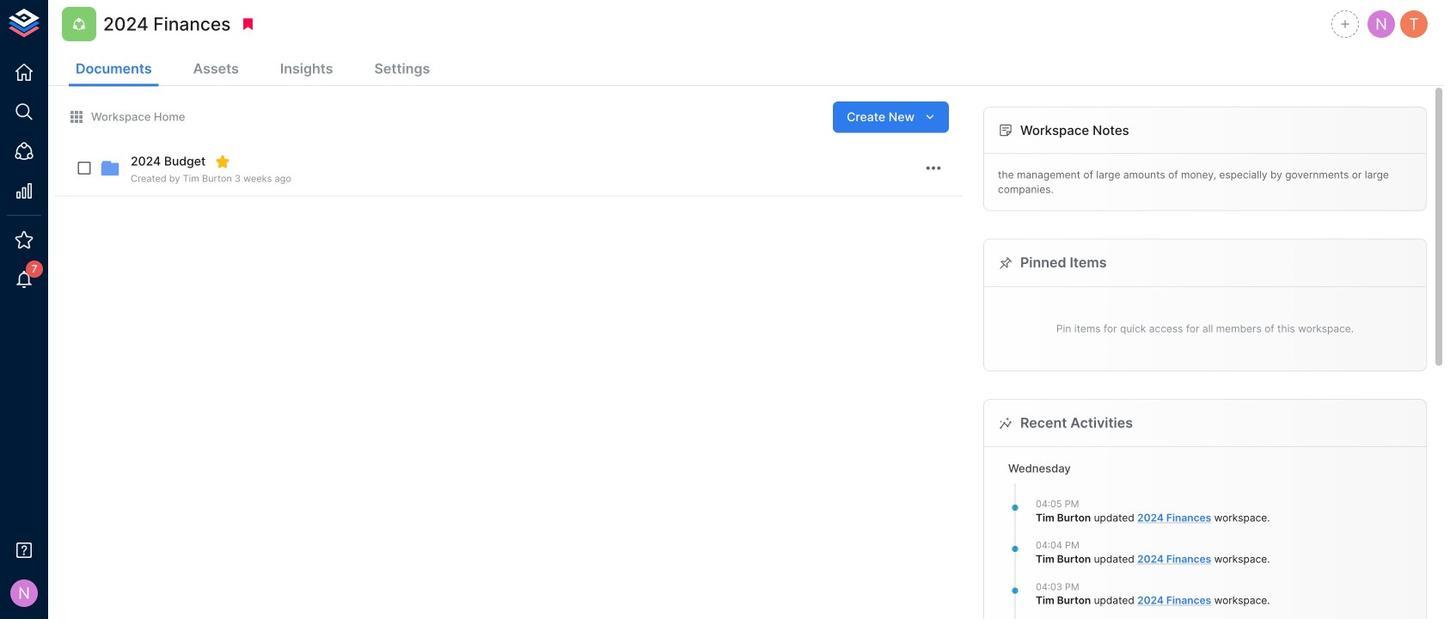 Task type: locate. For each thing, give the bounding box(es) containing it.
remove favorite image
[[215, 154, 231, 169]]



Task type: describe. For each thing, give the bounding box(es) containing it.
remove bookmark image
[[240, 16, 256, 32]]



Task type: vqa. For each thing, say whether or not it's contained in the screenshot.
Remove Favorite IMAGE
yes



